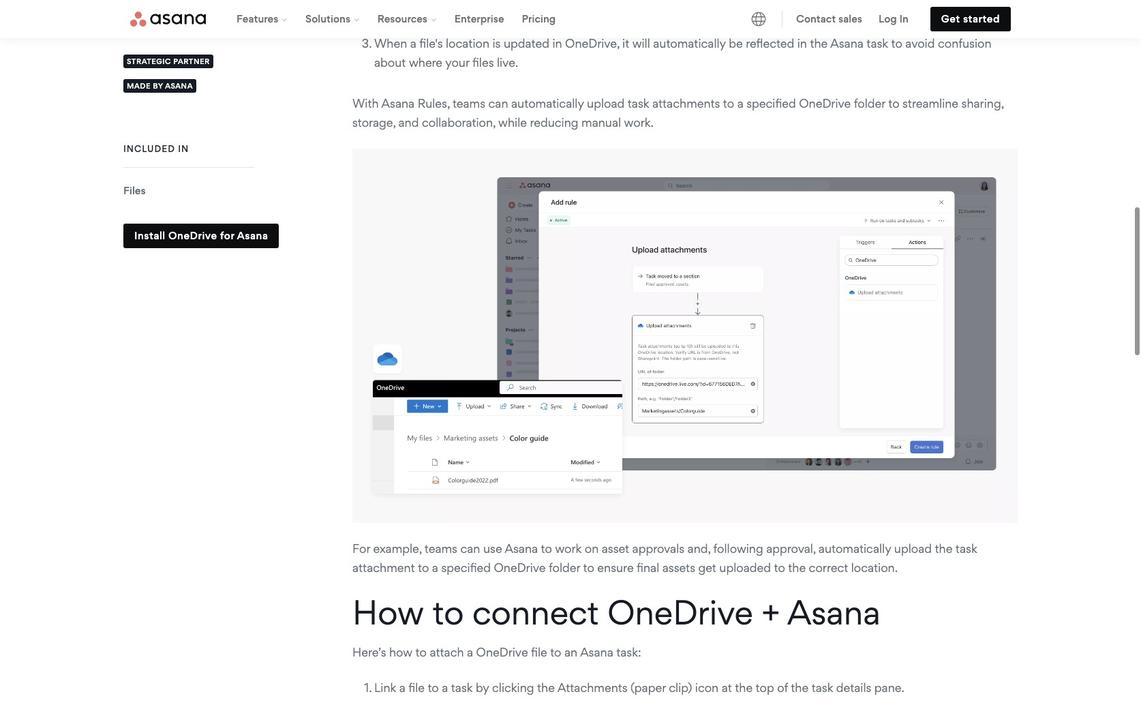 Task type: describe. For each thing, give the bounding box(es) containing it.
library
[[588, 0, 622, 7]]

avoid
[[906, 36, 935, 51]]

contact sales link
[[788, 0, 871, 38]]

about
[[374, 55, 406, 70]]

sharing,
[[962, 96, 1004, 111]]

approval,
[[766, 541, 816, 556]]

included
[[123, 143, 175, 154]]

how
[[352, 592, 424, 633]]

attachments
[[652, 96, 720, 111]]

access
[[487, 0, 524, 7]]

clicking
[[492, 681, 534, 695]]

to up when
[[374, 12, 385, 26]]

approvals
[[632, 541, 685, 556]]

onedrive,
[[565, 36, 619, 51]]

clip)
[[669, 681, 692, 695]]

on
[[585, 541, 599, 556]]

started
[[963, 12, 1000, 25]]

how to connect onedrive + asana
[[352, 592, 881, 633]]

get
[[698, 561, 716, 575]]

1 horizontal spatial by
[[476, 681, 489, 695]]

location.
[[851, 561, 898, 575]]

task inside with asana rules, teams can automatically upload task attachments to a specified onedrive folder to streamline sharing, storage, and collaboration, while reducing manual work.
[[628, 96, 649, 111]]

to left work in the bottom of the page
[[541, 541, 552, 556]]

at
[[722, 681, 732, 695]]

connect
[[472, 592, 599, 633]]

file inside in one click, you can access your entire library of onedrive files, allowing you to browse and choose the file you want to attach to your asana task.
[[935, 0, 951, 7]]

task:
[[616, 645, 641, 659]]

onedrive inside with asana rules, teams can automatically upload task attachments to a specified onedrive folder to streamline sharing, storage, and collaboration, while reducing manual work.
[[799, 96, 851, 111]]

a inside with asana rules, teams can automatically upload task attachments to a specified onedrive folder to streamline sharing, storage, and collaboration, while reducing manual work.
[[737, 96, 744, 111]]

live.
[[497, 55, 518, 70]]

strategic
[[127, 57, 171, 66]]

when a file's location is updated in onedrive, it will automatically be reflected in the asana task to avoid confusion about where your files live.
[[374, 36, 992, 70]]

contact
[[796, 12, 836, 25]]

0 vertical spatial by
[[153, 81, 163, 91]]

asana inside when a file's location is updated in onedrive, it will automatically be reflected in the asana task to avoid confusion about where your files live.
[[831, 36, 864, 51]]

1 horizontal spatial in
[[553, 36, 562, 51]]

be
[[729, 36, 743, 51]]

asana down the strategic partner
[[165, 81, 193, 91]]

with
[[352, 96, 379, 111]]

to right attachments
[[723, 96, 734, 111]]

task inside the "for example, teams can use asana to work on asset approvals and, following approval, automatically upload the task attachment to a specified onedrive folder to ensure final assets get uploaded to the correct location."
[[956, 541, 977, 556]]

asana right for
[[237, 229, 268, 242]]

upload inside with asana rules, teams can automatically upload task attachments to a specified onedrive folder to streamline sharing, storage, and collaboration, while reducing manual work.
[[587, 96, 625, 111]]

following
[[714, 541, 763, 556]]

use
[[483, 541, 502, 556]]

0 horizontal spatial file
[[409, 681, 425, 695]]

a inside when a file's location is updated in onedrive, it will automatically be reflected in the asana task to avoid confusion about where your files live.
[[410, 36, 416, 51]]

with asana rules, teams can automatically upload task attachments to a specified onedrive folder to streamline sharing, storage, and collaboration, while reducing manual work.
[[352, 96, 1004, 130]]

asana inside with asana rules, teams can automatically upload task attachments to a specified onedrive folder to streamline sharing, storage, and collaboration, while reducing manual work.
[[382, 96, 415, 111]]

for
[[220, 229, 235, 242]]

teams inside with asana rules, teams can automatically upload task attachments to a specified onedrive folder to streamline sharing, storage, and collaboration, while reducing manual work.
[[453, 96, 485, 111]]

partner
[[173, 57, 210, 66]]

can inside the "for example, teams can use asana to work on asset approvals and, following approval, automatically upload the task attachment to a specified onedrive folder to ensure final assets get uploaded to the correct location."
[[460, 541, 480, 556]]

allowing
[[720, 0, 766, 7]]

specified inside with asana rules, teams can automatically upload task attachments to a specified onedrive folder to streamline sharing, storage, and collaboration, while reducing manual work.
[[747, 96, 796, 111]]

streamline
[[903, 96, 959, 111]]

entire
[[554, 0, 585, 7]]

made by asana
[[127, 81, 193, 91]]

get started
[[941, 12, 1000, 25]]

will
[[632, 36, 650, 51]]

file's
[[419, 36, 443, 51]]

to up contact at top right
[[792, 0, 803, 7]]

and,
[[688, 541, 710, 556]]

upload inside the "for example, teams can use asana to work on asset approvals and, following approval, automatically upload the task attachment to a specified onedrive folder to ensure final assets get uploaded to the correct location."
[[894, 541, 932, 556]]

in inside in one click, you can access your entire library of onedrive files, allowing you to browse and choose the file you want to attach to your asana task.
[[374, 0, 384, 7]]

log in
[[879, 12, 909, 25]]

to right how at the left of page
[[416, 645, 427, 659]]

1 vertical spatial your
[[440, 12, 464, 26]]

choose
[[872, 0, 912, 7]]

for
[[352, 541, 370, 556]]

1 vertical spatial attach
[[430, 645, 464, 659]]

automatically inside with asana rules, teams can automatically upload task attachments to a specified onedrive folder to streamline sharing, storage, and collaboration, while reducing manual work.
[[511, 96, 584, 111]]

asana home link
[[130, 12, 206, 27]]

to down approval,
[[774, 561, 785, 575]]

for example, teams can use asana to work on asset approvals and, following approval, automatically upload the task attachment to a specified onedrive folder to ensure final assets get uploaded to the correct location.
[[352, 541, 977, 575]]

when
[[374, 36, 407, 51]]

browse
[[806, 0, 845, 7]]

folder inside with asana rules, teams can automatically upload task attachments to a specified onedrive folder to streamline sharing, storage, and collaboration, while reducing manual work.
[[854, 96, 886, 111]]

is
[[493, 36, 501, 51]]

the inside when a file's location is updated in onedrive, it will automatically be reflected in the asana task to avoid confusion about where your files live.
[[810, 36, 828, 51]]

install onedrive for asana
[[134, 229, 268, 242]]

install
[[134, 229, 166, 242]]

2 horizontal spatial in
[[798, 36, 807, 51]]

automatically inside the "for example, teams can use asana to work on asset approvals and, following approval, automatically upload the task attachment to a specified onedrive folder to ensure final assets get uploaded to the correct location."
[[819, 541, 891, 556]]

2 you from the left
[[768, 0, 789, 7]]

rules,
[[418, 96, 450, 111]]

updated
[[504, 36, 549, 51]]

to left streamline
[[889, 96, 900, 111]]

in one click, you can access your entire library of onedrive files, allowing you to browse and choose the file you want to attach to your asana task.
[[374, 0, 1004, 26]]

confusion
[[938, 36, 992, 51]]

files
[[472, 55, 494, 70]]

collaboration,
[[422, 115, 495, 130]]



Task type: locate. For each thing, give the bounding box(es) containing it.
2 vertical spatial your
[[445, 55, 469, 70]]

0 horizontal spatial and
[[398, 115, 419, 130]]

sales
[[839, 12, 862, 25]]

to left an
[[550, 645, 561, 659]]

onedrive inside in one click, you can access your entire library of onedrive files, allowing you to browse and choose the file you want to attach to your asana task.
[[639, 0, 690, 7]]

upload up manual
[[587, 96, 625, 111]]

files link
[[123, 184, 146, 197]]

2 horizontal spatial you
[[954, 0, 975, 7]]

can left use
[[460, 541, 480, 556]]

onedrive
[[639, 0, 690, 7], [799, 96, 851, 111], [168, 229, 217, 242], [494, 561, 546, 575], [608, 592, 753, 633], [476, 645, 528, 659]]

0 horizontal spatial you
[[441, 0, 462, 7]]

group
[[228, 0, 565, 38]]

attachments
[[558, 681, 628, 695]]

1 horizontal spatial folder
[[854, 96, 886, 111]]

icon
[[695, 681, 719, 695]]

+
[[762, 592, 780, 633]]

0 vertical spatial attach
[[388, 12, 423, 26]]

can for automatically
[[489, 96, 508, 111]]

asana right an
[[580, 645, 613, 659]]

1 you from the left
[[441, 0, 462, 7]]

pane.
[[875, 681, 905, 695]]

details
[[836, 681, 872, 695]]

final
[[637, 561, 659, 575]]

in
[[553, 36, 562, 51], [798, 36, 807, 51], [178, 143, 189, 154]]

your inside when a file's location is updated in onedrive, it will automatically be reflected in the asana task to avoid confusion about where your files live.
[[445, 55, 469, 70]]

1 vertical spatial in
[[900, 12, 909, 25]]

asana down sales
[[831, 36, 864, 51]]

in right included
[[178, 143, 189, 154]]

made
[[127, 81, 151, 91]]

asana up storage,
[[382, 96, 415, 111]]

asana inside the "for example, teams can use asana to work on asset approvals and, following approval, automatically upload the task attachment to a specified onedrive folder to ensure final assets get uploaded to the correct location."
[[505, 541, 538, 556]]

0 horizontal spatial attach
[[388, 12, 423, 26]]

task.
[[503, 12, 527, 26]]

1 horizontal spatial attach
[[430, 645, 464, 659]]

link
[[374, 681, 396, 695]]

to inside when a file's location is updated in onedrive, it will automatically be reflected in the asana task to avoid confusion about where your files live.
[[891, 36, 903, 51]]

0 vertical spatial and
[[848, 0, 869, 7]]

files,
[[693, 0, 717, 7]]

file up get
[[935, 0, 951, 7]]

2 vertical spatial file
[[409, 681, 425, 695]]

can up enterprise
[[465, 0, 484, 7]]

your
[[527, 0, 551, 7], [440, 12, 464, 26], [445, 55, 469, 70]]

1 vertical spatial specified
[[441, 561, 491, 575]]

0 horizontal spatial upload
[[587, 96, 625, 111]]

0 horizontal spatial automatically
[[511, 96, 584, 111]]

ensure
[[597, 561, 634, 575]]

and
[[848, 0, 869, 7], [398, 115, 419, 130]]

manual
[[582, 115, 621, 130]]

can for access
[[465, 0, 484, 7]]

upload up location.
[[894, 541, 932, 556]]

pricing link
[[513, 0, 565, 38]]

your down the location
[[445, 55, 469, 70]]

asana down access
[[466, 12, 500, 26]]

to right how
[[433, 592, 464, 633]]

0 vertical spatial can
[[465, 0, 484, 7]]

1 horizontal spatial automatically
[[653, 36, 726, 51]]

can
[[465, 0, 484, 7], [489, 96, 508, 111], [460, 541, 480, 556]]

2 horizontal spatial file
[[935, 0, 951, 7]]

task
[[867, 36, 888, 51], [628, 96, 649, 111], [956, 541, 977, 556], [451, 681, 473, 695], [812, 681, 833, 695]]

specified down use
[[441, 561, 491, 575]]

folder left streamline
[[854, 96, 886, 111]]

automatically up location.
[[819, 541, 891, 556]]

you right allowing
[[768, 0, 789, 7]]

contact sales
[[796, 12, 862, 25]]

by right made
[[153, 81, 163, 91]]

you up get started
[[954, 0, 975, 7]]

file
[[935, 0, 951, 7], [531, 645, 547, 659], [409, 681, 425, 695]]

pricing
[[522, 12, 556, 25]]

can up while at the top left of the page
[[489, 96, 508, 111]]

and inside with asana rules, teams can automatically upload task attachments to a specified onedrive folder to streamline sharing, storage, and collaboration, while reducing manual work.
[[398, 115, 419, 130]]

0 vertical spatial teams
[[453, 96, 485, 111]]

picture image
[[352, 149, 1018, 523]]

where
[[409, 55, 443, 70]]

asana inside in one click, you can access your entire library of onedrive files, allowing you to browse and choose the file you want to attach to your asana task.
[[466, 12, 500, 26]]

and inside in one click, you can access your entire library of onedrive files, allowing you to browse and choose the file you want to attach to your asana task.
[[848, 0, 869, 7]]

1 vertical spatial and
[[398, 115, 419, 130]]

and down rules,
[[398, 115, 419, 130]]

in left one
[[374, 0, 384, 7]]

1 vertical spatial by
[[476, 681, 489, 695]]

attachment
[[352, 561, 415, 575]]

example,
[[373, 541, 422, 556]]

it
[[622, 36, 629, 51]]

2 vertical spatial can
[[460, 541, 480, 556]]

onedrive inside the "for example, teams can use asana to work on asset approvals and, following approval, automatically upload the task attachment to a specified onedrive folder to ensure final assets get uploaded to the correct location."
[[494, 561, 546, 575]]

attach down one
[[388, 12, 423, 26]]

you
[[441, 0, 462, 7], [768, 0, 789, 7], [954, 0, 975, 7]]

in right "updated"
[[553, 36, 562, 51]]

enterprise
[[455, 12, 504, 25]]

1 horizontal spatial and
[[848, 0, 869, 7]]

automatically down in one click, you can access your entire library of onedrive files, allowing you to browse and choose the file you want to attach to your asana task.
[[653, 36, 726, 51]]

while
[[498, 115, 527, 130]]

0 vertical spatial automatically
[[653, 36, 726, 51]]

by
[[153, 81, 163, 91], [476, 681, 489, 695]]

can inside with asana rules, teams can automatically upload task attachments to a specified onedrive folder to streamline sharing, storage, and collaboration, while reducing manual work.
[[489, 96, 508, 111]]

attach right how at the left of page
[[430, 645, 464, 659]]

0 horizontal spatial of
[[625, 0, 636, 7]]

3 you from the left
[[954, 0, 975, 7]]

included in
[[123, 143, 189, 154]]

0 vertical spatial file
[[935, 0, 951, 7]]

link a file to a task by clicking the attachments (paper clip) icon at the top of the task details pane.
[[374, 681, 905, 695]]

storage,
[[352, 115, 395, 130]]

correct
[[809, 561, 848, 575]]

location
[[446, 36, 490, 51]]

automatically up reducing at the top of the page
[[511, 96, 584, 111]]

one
[[388, 0, 408, 7]]

work
[[555, 541, 582, 556]]

your up the location
[[440, 12, 464, 26]]

1 vertical spatial teams
[[425, 541, 457, 556]]

0 vertical spatial folder
[[854, 96, 886, 111]]

to down example,
[[418, 561, 429, 575]]

and up sales
[[848, 0, 869, 7]]

upload
[[587, 96, 625, 111], [894, 541, 932, 556]]

the inside in one click, you can access your entire library of onedrive files, allowing you to browse and choose the file you want to attach to your asana task.
[[915, 0, 932, 7]]

1 horizontal spatial you
[[768, 0, 789, 7]]

attach inside in one click, you can access your entire library of onedrive files, allowing you to browse and choose the file you want to attach to your asana task.
[[388, 12, 423, 26]]

group containing enterprise
[[228, 0, 565, 38]]

1 horizontal spatial in
[[900, 12, 909, 25]]

0 vertical spatial of
[[625, 0, 636, 7]]

2 vertical spatial automatically
[[819, 541, 891, 556]]

to
[[792, 0, 803, 7], [374, 12, 385, 26], [426, 12, 437, 26], [891, 36, 903, 51], [723, 96, 734, 111], [889, 96, 900, 111], [541, 541, 552, 556], [418, 561, 429, 575], [583, 561, 594, 575], [774, 561, 785, 575], [433, 592, 464, 633], [416, 645, 427, 659], [550, 645, 561, 659], [428, 681, 439, 695]]

0 horizontal spatial in
[[178, 143, 189, 154]]

asana down correct
[[788, 592, 881, 633]]

specified inside the "for example, teams can use asana to work on asset approvals and, following approval, automatically upload the task attachment to a specified onedrive folder to ensure final assets get uploaded to the correct location."
[[441, 561, 491, 575]]

log in link
[[871, 0, 917, 38]]

assets
[[662, 561, 695, 575]]

(paper
[[631, 681, 666, 695]]

here's
[[352, 645, 386, 659]]

the
[[915, 0, 932, 7], [810, 36, 828, 51], [935, 541, 953, 556], [788, 561, 806, 575], [537, 681, 555, 695], [735, 681, 753, 695], [791, 681, 809, 695]]

click,
[[411, 0, 438, 7]]

asana home image
[[130, 12, 206, 27]]

asset
[[602, 541, 629, 556]]

teams right example,
[[425, 541, 457, 556]]

folder
[[854, 96, 886, 111], [549, 561, 580, 575]]

a inside the "for example, teams can use asana to work on asset approvals and, following approval, automatically upload the task attachment to a specified onedrive folder to ensure final assets get uploaded to the correct location."
[[432, 561, 438, 575]]

teams
[[453, 96, 485, 111], [425, 541, 457, 556]]

reflected
[[746, 36, 794, 51]]

to right link on the bottom of page
[[428, 681, 439, 695]]

in right log
[[900, 12, 909, 25]]

0 horizontal spatial in
[[374, 0, 384, 7]]

get
[[941, 12, 960, 25]]

folder inside the "for example, teams can use asana to work on asset approvals and, following approval, automatically upload the task attachment to a specified onedrive folder to ensure final assets get uploaded to the correct location."
[[549, 561, 580, 575]]

specified down reflected
[[747, 96, 796, 111]]

install onedrive for asana link
[[123, 224, 279, 248]]

1 vertical spatial of
[[777, 681, 788, 695]]

teams inside the "for example, teams can use asana to work on asset approvals and, following approval, automatically upload the task attachment to a specified onedrive folder to ensure final assets get uploaded to the correct location."
[[425, 541, 457, 556]]

strategic partner
[[127, 57, 210, 66]]

of right top
[[777, 681, 788, 695]]

0 vertical spatial in
[[374, 0, 384, 7]]

to left "avoid"
[[891, 36, 903, 51]]

0 vertical spatial upload
[[587, 96, 625, 111]]

0 vertical spatial your
[[527, 0, 551, 7]]

teams up collaboration,
[[453, 96, 485, 111]]

asana right use
[[505, 541, 538, 556]]

1 vertical spatial file
[[531, 645, 547, 659]]

by left clicking
[[476, 681, 489, 695]]

to down on
[[583, 561, 594, 575]]

1 horizontal spatial of
[[777, 681, 788, 695]]

0 horizontal spatial by
[[153, 81, 163, 91]]

to down click,
[[426, 12, 437, 26]]

1 vertical spatial upload
[[894, 541, 932, 556]]

1 horizontal spatial specified
[[747, 96, 796, 111]]

1 horizontal spatial file
[[531, 645, 547, 659]]

you right click,
[[441, 0, 462, 7]]

an
[[564, 645, 578, 659]]

uploaded
[[719, 561, 771, 575]]

top
[[756, 681, 774, 695]]

2 horizontal spatial automatically
[[819, 541, 891, 556]]

want
[[978, 0, 1004, 7]]

automatically inside when a file's location is updated in onedrive, it will automatically be reflected in the asana task to avoid confusion about where your files live.
[[653, 36, 726, 51]]

specified
[[747, 96, 796, 111], [441, 561, 491, 575]]

0 vertical spatial specified
[[747, 96, 796, 111]]

files
[[123, 184, 146, 197]]

can inside in one click, you can access your entire library of onedrive files, allowing you to browse and choose the file you want to attach to your asana task.
[[465, 0, 484, 7]]

1 vertical spatial can
[[489, 96, 508, 111]]

reducing
[[530, 115, 579, 130]]

folder down work in the bottom of the page
[[549, 561, 580, 575]]

log
[[879, 12, 897, 25]]

1 vertical spatial automatically
[[511, 96, 584, 111]]

file left an
[[531, 645, 547, 659]]

enterprise link
[[446, 0, 513, 38]]

1 horizontal spatial upload
[[894, 541, 932, 556]]

asana
[[466, 12, 500, 26], [831, 36, 864, 51], [165, 81, 193, 91], [382, 96, 415, 111], [237, 229, 268, 242], [505, 541, 538, 556], [788, 592, 881, 633], [580, 645, 613, 659]]

1 vertical spatial folder
[[549, 561, 580, 575]]

get started link
[[931, 7, 1011, 31]]

0 horizontal spatial folder
[[549, 561, 580, 575]]

your up pricing
[[527, 0, 551, 7]]

of right library
[[625, 0, 636, 7]]

in down contact at top right
[[798, 36, 807, 51]]

of inside in one click, you can access your entire library of onedrive files, allowing you to browse and choose the file you want to attach to your asana task.
[[625, 0, 636, 7]]

0 horizontal spatial specified
[[441, 561, 491, 575]]

file right link on the bottom of page
[[409, 681, 425, 695]]

task inside when a file's location is updated in onedrive, it will automatically be reflected in the asana task to avoid confusion about where your files live.
[[867, 36, 888, 51]]

attach
[[388, 12, 423, 26], [430, 645, 464, 659]]



Task type: vqa. For each thing, say whether or not it's contained in the screenshot.
asana declared a leader by forrester image
no



